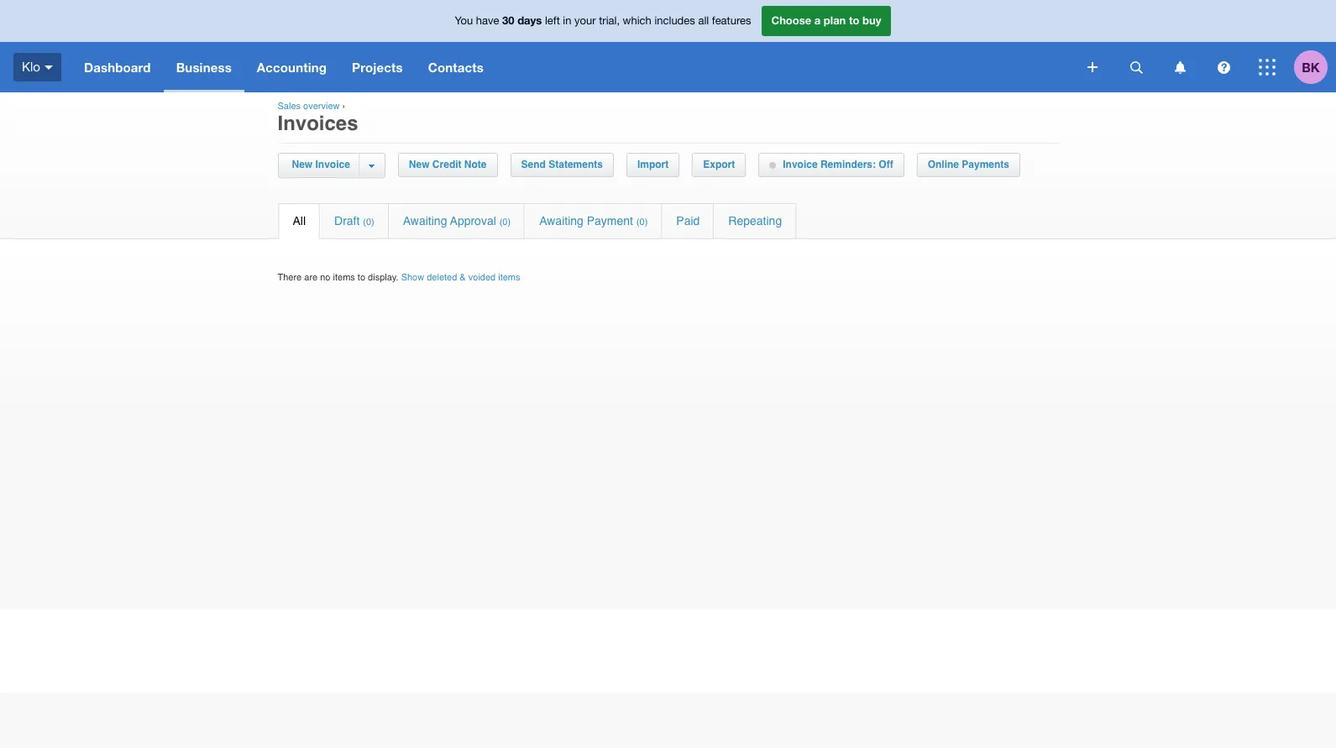 Task type: locate. For each thing, give the bounding box(es) containing it.
choose
[[771, 14, 811, 27]]

1 horizontal spatial (0)
[[499, 217, 511, 228]]

payments
[[962, 159, 1010, 170]]

new credit note
[[409, 159, 487, 170]]

svg image left bk
[[1259, 59, 1276, 76]]

(0) right approval
[[499, 217, 511, 228]]

2 awaiting from the left
[[539, 214, 584, 228]]

banner
[[0, 0, 1336, 92]]

items right no
[[333, 272, 355, 283]]

send
[[521, 159, 546, 170]]

1 horizontal spatial to
[[849, 14, 860, 27]]

online payments
[[928, 159, 1010, 170]]

(0)
[[363, 217, 374, 228], [499, 217, 511, 228], [636, 217, 648, 228]]

business
[[176, 60, 232, 75]]

online payments link
[[918, 154, 1020, 176]]

invoice inside new invoice link
[[315, 159, 350, 170]]

days
[[518, 14, 542, 27]]

bk button
[[1294, 42, 1336, 92]]

overview
[[303, 101, 340, 112]]

2 invoice from the left
[[783, 159, 818, 170]]

are
[[304, 272, 318, 283]]

all link
[[278, 204, 319, 239]]

awaiting payment (0)
[[539, 214, 648, 228]]

repeating
[[728, 214, 782, 228]]

new left the credit
[[409, 159, 430, 170]]

includes
[[655, 14, 695, 27]]

2 new from the left
[[409, 159, 430, 170]]

import link
[[627, 154, 679, 176]]

approval
[[450, 214, 496, 228]]

features
[[712, 14, 751, 27]]

1 new from the left
[[292, 159, 313, 170]]

2 items from the left
[[498, 272, 520, 283]]

note
[[464, 159, 487, 170]]

to left the 'display.' at the top
[[358, 272, 365, 283]]

1 horizontal spatial awaiting
[[539, 214, 584, 228]]

awaiting for awaiting payment
[[539, 214, 584, 228]]

0 horizontal spatial (0)
[[363, 217, 374, 228]]

(0) for awaiting approval
[[499, 217, 511, 228]]

contacts button
[[415, 42, 496, 92]]

1 horizontal spatial items
[[498, 272, 520, 283]]

1 horizontal spatial new
[[409, 159, 430, 170]]

(0) inside awaiting payment (0)
[[636, 217, 648, 228]]

send statements link
[[511, 154, 613, 176]]

new
[[292, 159, 313, 170], [409, 159, 430, 170]]

0 vertical spatial to
[[849, 14, 860, 27]]

svg image inside klo popup button
[[44, 65, 53, 69]]

paid link
[[662, 204, 713, 239]]

klo button
[[0, 42, 71, 92]]

0 horizontal spatial to
[[358, 272, 365, 283]]

0 horizontal spatial new
[[292, 159, 313, 170]]

plan
[[824, 14, 846, 27]]

1 items from the left
[[333, 272, 355, 283]]

no
[[320, 272, 330, 283]]

projects
[[352, 60, 403, 75]]

all
[[293, 214, 306, 228]]

1 invoice from the left
[[315, 159, 350, 170]]

2 horizontal spatial (0)
[[636, 217, 648, 228]]

navigation
[[71, 42, 1076, 92]]

awaiting
[[403, 214, 447, 228], [539, 214, 584, 228]]

all
[[698, 14, 709, 27]]

you have 30 days left in your trial, which includes all features
[[455, 14, 751, 27]]

banner containing bk
[[0, 0, 1336, 92]]

svg image
[[1259, 59, 1276, 76], [44, 65, 53, 69]]

1 (0) from the left
[[363, 217, 374, 228]]

0 horizontal spatial invoice
[[315, 159, 350, 170]]

&
[[460, 272, 466, 283]]

contacts
[[428, 60, 484, 75]]

display.
[[368, 272, 399, 283]]

draft
[[334, 214, 360, 228]]

off
[[879, 159, 893, 170]]

1 horizontal spatial invoice
[[783, 159, 818, 170]]

invoice left reminders:
[[783, 159, 818, 170]]

invoice down invoices
[[315, 159, 350, 170]]

dashboard link
[[71, 42, 163, 92]]

invoice
[[315, 159, 350, 170], [783, 159, 818, 170]]

awaiting left payment
[[539, 214, 584, 228]]

new for new invoice
[[292, 159, 313, 170]]

awaiting left approval
[[403, 214, 447, 228]]

new down invoices
[[292, 159, 313, 170]]

1 awaiting from the left
[[403, 214, 447, 228]]

0 horizontal spatial svg image
[[44, 65, 53, 69]]

3 (0) from the left
[[636, 217, 648, 228]]

import
[[637, 159, 669, 170]]

items
[[333, 272, 355, 283], [498, 272, 520, 283]]

invoices
[[278, 112, 358, 135]]

to
[[849, 14, 860, 27], [358, 272, 365, 283]]

new for new credit note
[[409, 159, 430, 170]]

business button
[[163, 42, 244, 92]]

svg image right "klo" at the top of the page
[[44, 65, 53, 69]]

(0) inside awaiting approval (0)
[[499, 217, 511, 228]]

2 (0) from the left
[[499, 217, 511, 228]]

new invoice
[[292, 159, 350, 170]]

repeating link
[[714, 204, 796, 239]]

to left buy
[[849, 14, 860, 27]]

svg image
[[1130, 61, 1143, 73], [1175, 61, 1185, 73], [1217, 61, 1230, 73], [1088, 62, 1098, 72]]

which
[[623, 14, 652, 27]]

export link
[[693, 154, 745, 176]]

items right voided
[[498, 272, 520, 283]]

0 horizontal spatial items
[[333, 272, 355, 283]]

(0) right draft
[[363, 217, 374, 228]]

a
[[814, 14, 821, 27]]

klo
[[22, 59, 40, 74]]

sales overview › invoices
[[278, 101, 358, 135]]

1 horizontal spatial svg image
[[1259, 59, 1276, 76]]

projects button
[[339, 42, 415, 92]]

0 horizontal spatial awaiting
[[403, 214, 447, 228]]

(0) right payment
[[636, 217, 648, 228]]



Task type: describe. For each thing, give the bounding box(es) containing it.
1 vertical spatial to
[[358, 272, 365, 283]]

(0) for awaiting payment
[[636, 217, 648, 228]]

online
[[928, 159, 959, 170]]

paid
[[676, 214, 700, 228]]

have
[[476, 14, 499, 27]]

show
[[401, 272, 424, 283]]

statements
[[549, 159, 603, 170]]

(0) inside draft (0)
[[363, 217, 374, 228]]

voided
[[468, 272, 496, 283]]

bk
[[1302, 59, 1320, 74]]

your
[[575, 14, 596, 27]]

invoice reminders:                                  off link
[[759, 154, 903, 176]]

awaiting for awaiting approval
[[403, 214, 447, 228]]

send statements
[[521, 159, 603, 170]]

30
[[502, 14, 514, 27]]

reminders:
[[820, 159, 876, 170]]

›
[[342, 101, 345, 112]]

accounting
[[257, 60, 327, 75]]

awaiting approval (0)
[[403, 214, 511, 228]]

sales overview link
[[278, 101, 340, 112]]

accounting button
[[244, 42, 339, 92]]

payment
[[587, 214, 633, 228]]

new invoice link
[[288, 154, 359, 176]]

there
[[278, 272, 302, 283]]

dashboard
[[84, 60, 151, 75]]

new credit note link
[[399, 154, 497, 176]]

in
[[563, 14, 572, 27]]

there are no items to display. show deleted & voided items
[[278, 272, 520, 283]]

invoice inside invoice reminders:                                  off link
[[783, 159, 818, 170]]

buy
[[863, 14, 881, 27]]

export
[[703, 159, 735, 170]]

draft (0)
[[334, 214, 374, 228]]

left
[[545, 14, 560, 27]]

trial,
[[599, 14, 620, 27]]

invoice reminders:                                  off
[[783, 159, 893, 170]]

deleted
[[427, 272, 457, 283]]

navigation containing dashboard
[[71, 42, 1076, 92]]

show deleted & voided items link
[[401, 272, 520, 283]]

credit
[[432, 159, 462, 170]]

choose a plan to buy
[[771, 14, 881, 27]]

sales
[[278, 101, 301, 112]]

you
[[455, 14, 473, 27]]



Task type: vqa. For each thing, say whether or not it's contained in the screenshot.
are
yes



